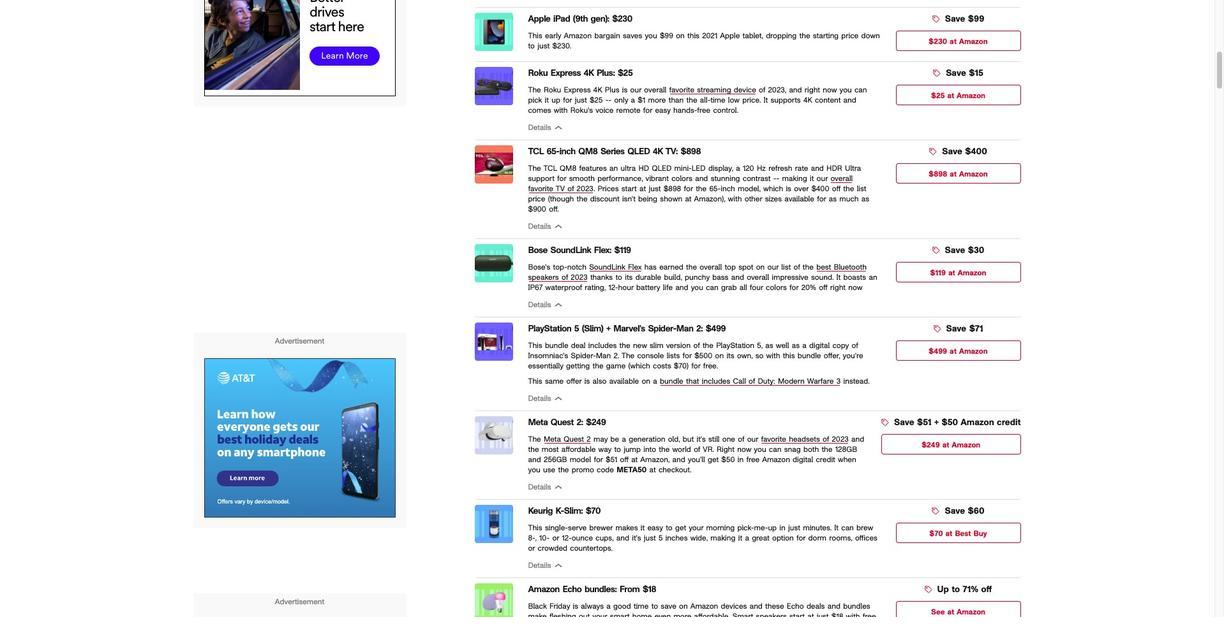 Task type: vqa. For each thing, say whether or not it's contained in the screenshot.
credit to the left
yes



Task type: locate. For each thing, give the bounding box(es) containing it.
1 vertical spatial includes
[[702, 378, 730, 385]]

0 horizontal spatial up
[[552, 96, 560, 104]]

the inside 'this early amazon bargain saves you $99 on this 2021 apple tablet, dropping the starting price down to just $230.'
[[799, 32, 810, 39]]

0 vertical spatial its
[[625, 274, 633, 281]]

1 horizontal spatial credit
[[997, 418, 1021, 427]]

spider- inside playstation 5 (slim) + marvel's spider-man 2: $499 link
[[648, 325, 676, 334]]

1 vertical spatial its
[[727, 352, 734, 360]]

save left '$60'
[[945, 507, 965, 516]]

now up 'content' in the top of the page
[[823, 86, 837, 94]]

save up $898 at amazon 'link'
[[942, 147, 962, 156]]

list up 'impressive'
[[781, 263, 791, 271]]

1 vertical spatial $400
[[812, 185, 829, 192]]

the down smooth
[[577, 195, 588, 203]]

0 vertical spatial your
[[689, 524, 704, 532]]

0 vertical spatial roku
[[528, 69, 548, 78]]

0 horizontal spatial more
[[648, 96, 666, 104]]

so
[[756, 352, 764, 360]]

$249 at amazon link
[[881, 434, 1021, 455]]

you're
[[843, 352, 863, 360]]

to up even
[[651, 603, 658, 611]]

12- down "single-"
[[562, 535, 572, 542]]

you inside thanks to its durable build, punchy bass and overall impressive sound. it boasts an ip67 waterproof rating, 12-hour battery life and you can grab all four colors for 20% off right now
[[691, 284, 703, 291]]

10-
[[539, 535, 550, 542]]

1 vertical spatial 65-
[[709, 185, 721, 192]]

1 horizontal spatial right
[[830, 284, 846, 291]]

for down way
[[594, 456, 603, 464]]

2023
[[577, 185, 594, 192], [571, 274, 588, 281], [832, 436, 849, 443]]

1 horizontal spatial free
[[746, 456, 760, 464]]

-
[[605, 96, 609, 104], [609, 96, 612, 104], [773, 175, 776, 182], [776, 175, 779, 182]]

at inside and the most affordable way to jump into the world of vr. right now you can snag both the 128gb and 256gb model for $51 off at amazon, and you'll get $50 in free amazon digital credit when you use the promo code
[[631, 456, 638, 464]]

0 horizontal spatial qm8
[[560, 164, 576, 172]]

2 vertical spatial now
[[737, 446, 751, 454]]

1 horizontal spatial in
[[780, 524, 786, 532]]

at for $70 at best buy
[[946, 530, 953, 538]]

off down sound.
[[819, 284, 828, 291]]

man left 2.
[[596, 352, 611, 360]]

notch
[[567, 263, 586, 271]]

1 horizontal spatial $119
[[930, 269, 946, 277]]

- down plus at the top
[[609, 96, 612, 104]]

amazon inside and the most affordable way to jump into the world of vr. right now you can snag both the 128gb and 256gb model for $51 off at amazon, and you'll get $50 in free amazon digital credit when you use the promo code
[[762, 456, 790, 464]]

devices
[[721, 603, 747, 611]]

1 horizontal spatial favorite
[[669, 86, 694, 94]]

details down use
[[528, 484, 551, 491]]

2 details from the top
[[528, 222, 551, 230]]

2023 down notch
[[571, 274, 588, 281]]

quest
[[551, 418, 574, 427], [564, 436, 584, 443]]

0 horizontal spatial colors
[[672, 175, 692, 182]]

save
[[945, 14, 965, 23], [946, 69, 966, 78], [942, 147, 962, 156], [945, 246, 965, 255], [946, 325, 966, 334], [894, 418, 914, 427], [945, 507, 965, 516]]

k-
[[556, 507, 564, 516]]

0 vertical spatial 2023
[[577, 185, 594, 192]]

speakers down these
[[756, 613, 787, 618]]

advertisement region
[[204, 0, 395, 96], [204, 358, 395, 518]]

bundle that includes call of duty: modern warfare 3 link
[[660, 378, 841, 385]]

roku up pick
[[528, 69, 548, 78]]

qled inside the tcl qm8 features an ultra hd qled mini-led display, a 120 hz refresh rate and hdr ultra support for smooth performance, vibrant colors and stunning contrast -- making it our
[[652, 164, 672, 172]]

just down 'vibrant'
[[649, 185, 661, 192]]

0 vertical spatial advertisement region
[[204, 0, 395, 96]]

and down "led"
[[695, 175, 708, 182]]

echo inside amazon echo bundles: from $18 link
[[563, 586, 582, 595]]

world
[[672, 446, 691, 454]]

express
[[551, 69, 581, 78], [564, 86, 591, 94]]

this inside this bundle deal includes the new slim version of the playstation 5, as well as a digital copy of insomniac's spider-man 2. the console lists for $500 on its own, so with this bundle offer, you're essentially getting the game (which costs $70) for free.
[[783, 352, 795, 360]]

more inside black friday is always a good time to save on amazon devices and these echo deals and bundles make fleshing out your smart home even more affordable. smart speakers start at just $18 with fre
[[674, 613, 691, 618]]

details for meta
[[528, 484, 551, 491]]

right down sound.
[[830, 284, 846, 291]]

1 horizontal spatial this
[[783, 352, 795, 360]]

1 horizontal spatial an
[[869, 274, 877, 281]]

your inside black friday is always a good time to save on amazon devices and these echo deals and bundles make fleshing out your smart home even more affordable. smart speakers start at just $18 with fre
[[593, 613, 607, 618]]

0 vertical spatial in
[[738, 456, 744, 464]]

bundle
[[545, 342, 568, 349], [798, 352, 821, 360], [660, 378, 683, 385]]

0 vertical spatial man
[[676, 325, 693, 334]]

$70 left best
[[930, 530, 943, 538]]

makes
[[616, 524, 638, 532]]

1 this from the top
[[528, 32, 542, 39]]

65- up amazon),
[[709, 185, 721, 192]]

it's down makes
[[632, 535, 641, 542]]

discount
[[590, 195, 620, 203]]

now inside thanks to its durable build, punchy bass and overall impressive sound. it boasts an ip67 waterproof rating, 12-hour battery life and you can grab all four colors for 20% off right now
[[848, 284, 863, 291]]

flex:
[[594, 246, 611, 255]]

0 vertical spatial credit
[[997, 418, 1021, 427]]

bundle down $70)
[[660, 378, 683, 385]]

start inside black friday is always a good time to save on amazon devices and these echo deals and bundles make fleshing out your smart home even more affordable. smart speakers start at just $18 with fre
[[790, 613, 805, 618]]

1 vertical spatial it
[[836, 274, 841, 281]]

1 horizontal spatial now
[[823, 86, 837, 94]]

tv:
[[666, 147, 678, 156]]

a inside 'this single-serve brewer makes it easy to get your morning pick-me-up in just minutes. it can brew 8-, 10- or 12-ounce cups, and it's just 5 inches wide, making it a great option for dorm rooms, offices or crowded countertops.'
[[745, 535, 749, 542]]

battery
[[636, 284, 660, 291]]

4k left plus:
[[584, 69, 594, 78]]

amazon inside see at amazon link
[[957, 609, 985, 616]]

favorite down support
[[528, 185, 553, 192]]

our up $1
[[630, 86, 642, 94]]

spider-
[[648, 325, 676, 334], [571, 352, 596, 360]]

smart
[[610, 613, 630, 618]]

spider- inside this bundle deal includes the new slim version of the playstation 5, as well as a digital copy of insomniac's spider-man 2. the console lists for $500 on its own, so with this bundle offer, you're essentially getting the game (which costs $70) for free.
[[571, 352, 596, 360]]

0 horizontal spatial right
[[805, 86, 820, 94]]

0 vertical spatial it
[[764, 96, 768, 104]]

bose's
[[528, 263, 550, 271]]

a inside "of 2023, and right now you can pick it up for just $25 -- only a $1 more than the all-time low price. it supports 4k content and comes with roku's voice remote for easy hands-free control."
[[631, 96, 635, 104]]

for inside thanks to its durable build, punchy bass and overall impressive sound. it boasts an ip67 waterproof rating, 12-hour battery life and you can grab all four colors for 20% off right now
[[790, 284, 799, 291]]

colors inside the tcl qm8 features an ultra hd qled mini-led display, a 120 hz refresh rate and hdr ultra support for smooth performance, vibrant colors and stunning contrast -- making it our
[[672, 175, 692, 182]]

0 horizontal spatial this
[[687, 32, 700, 39]]

see at amazon
[[931, 609, 985, 616]]

this left "2021"
[[687, 32, 700, 39]]

price left the down
[[841, 32, 859, 39]]

0 vertical spatial colors
[[672, 175, 692, 182]]

tcl qm8 image
[[475, 145, 513, 184]]

available down game
[[609, 378, 639, 385]]

at for $119 at amazon
[[948, 269, 955, 277]]

at for $25 at amazon
[[947, 92, 954, 99]]

$25 inside "of 2023, and right now you can pick it up for just $25 -- only a $1 more than the all-time low price. it supports 4k content and comes with roku's voice remote for easy hands-free control."
[[590, 96, 603, 104]]

a inside black friday is always a good time to save on amazon devices and these echo deals and bundles make fleshing out your smart home even more affordable. smart speakers start at just $18 with fre
[[607, 603, 611, 611]]

1 horizontal spatial available
[[785, 195, 814, 203]]

top
[[725, 263, 736, 271]]

ultra
[[621, 164, 636, 172]]

0 vertical spatial making
[[782, 175, 807, 182]]

just inside "of 2023, and right now you can pick it up for just $25 -- only a $1 more than the all-time low price. it supports 4k content and comes with roku's voice remote for easy hands-free control."
[[575, 96, 587, 104]]

a left the good
[[607, 603, 611, 611]]

1 vertical spatial tcl
[[544, 164, 557, 172]]

3 this from the top
[[528, 378, 542, 385]]

the for qm8
[[528, 164, 541, 172]]

digital up offer,
[[809, 342, 830, 349]]

at inside black friday is always a good time to save on amazon devices and these echo deals and bundles make fleshing out your smart home even more affordable. smart speakers start at just $18 with fre
[[808, 613, 814, 618]]

qm8 up features
[[578, 147, 598, 156]]

qm8 inside tcl 65-inch qm8 series qled 4k tv: $898 link
[[578, 147, 598, 156]]

1 vertical spatial colors
[[766, 284, 787, 291]]

$70 up brewer
[[586, 507, 601, 516]]

amazon
[[564, 32, 592, 39], [959, 37, 988, 45], [957, 92, 985, 99], [959, 170, 988, 178], [958, 269, 986, 277], [959, 348, 988, 355], [961, 418, 994, 427], [952, 441, 981, 449], [762, 456, 790, 464], [528, 586, 560, 595], [690, 603, 718, 611], [957, 609, 985, 616]]

1 horizontal spatial 5
[[659, 535, 663, 542]]

1 horizontal spatial get
[[708, 456, 719, 464]]

bose soundlink flex: $119
[[528, 246, 631, 255]]

amazon inside black friday is always a good time to save on amazon devices and these echo deals and bundles make fleshing out your smart home even more affordable. smart speakers start at just $18 with fre
[[690, 603, 718, 611]]

3
[[837, 378, 841, 385]]

0 horizontal spatial an
[[610, 164, 618, 172]]

2023 inside overall favorite tv of 2023
[[577, 185, 594, 192]]

can inside 'this single-serve brewer makes it easy to get your morning pick-me-up in just minutes. it can brew 8-, 10- or 12-ounce cups, and it's just 5 inches wide, making it a great option for dorm rooms, offices or crowded countertops.'
[[841, 524, 854, 532]]

easy inside 'this single-serve brewer makes it easy to get your morning pick-me-up in just minutes. it can brew 8-, 10- or 12-ounce cups, and it's just 5 inches wide, making it a great option for dorm rooms, offices or crowded countertops.'
[[648, 524, 663, 532]]

1 vertical spatial $230
[[929, 37, 947, 45]]

start up isn't
[[622, 185, 637, 192]]

bose soundlink flex: $119 link
[[528, 244, 881, 262]]

plus
[[605, 86, 619, 94]]

0 vertical spatial this
[[687, 32, 700, 39]]

the front and back of a gray ipad tablet against a teal background. image
[[475, 12, 513, 51]]

$119 at amazon
[[930, 269, 986, 277]]

meta quest 2: $249 link
[[528, 417, 866, 434]]

its inside this bundle deal includes the new slim version of the playstation 5, as well as a digital copy of insomniac's spider-man 2. the console lists for $500 on its own, so with this bundle offer, you're essentially getting the game (which costs $70) for free.
[[727, 352, 734, 360]]

1 vertical spatial now
[[848, 284, 863, 291]]

playstation inside this bundle deal includes the new slim version of the playstation 5, as well as a digital copy of insomniac's spider-man 2. the console lists for $500 on its own, so with this bundle offer, you're essentially getting the game (which costs $70) for free.
[[716, 342, 754, 349]]

12- inside thanks to its durable build, punchy bass and overall impressive sound. it boasts an ip67 waterproof rating, 12-hour battery life and you can grab all four colors for 20% off right now
[[609, 284, 618, 291]]

amazon down the $30
[[958, 269, 986, 277]]

easy down "than"
[[655, 106, 671, 114]]

$230 at amazon link
[[896, 30, 1021, 51]]

price.
[[742, 96, 761, 104]]

time inside black friday is always a good time to save on amazon devices and these echo deals and bundles make fleshing out your smart home even more affordable. smart speakers start at just $18 with fre
[[634, 603, 649, 611]]

for
[[563, 96, 572, 104], [643, 106, 652, 114], [557, 175, 566, 182], [684, 185, 693, 192], [817, 195, 826, 203], [790, 284, 799, 291], [683, 352, 692, 360], [691, 362, 701, 370], [594, 456, 603, 464], [797, 535, 806, 542]]

on inside black friday is always a good time to save on amazon devices and these echo deals and bundles make fleshing out your smart home even more affordable. smart speakers start at just $18 with fre
[[679, 603, 688, 611]]

1 vertical spatial list
[[781, 263, 791, 271]]

boasts
[[843, 274, 866, 281]]

ultra
[[845, 164, 861, 172]]

of up you'll
[[694, 446, 700, 454]]

can
[[855, 86, 867, 94], [706, 284, 719, 291], [769, 446, 782, 454], [841, 524, 854, 532]]

headsets
[[789, 436, 820, 443]]

for inside and the most affordable way to jump into the world of vr. right now you can snag both the 128gb and 256gb model for $51 off at amazon, and you'll get $50 in free amazon digital credit when you use the promo code
[[594, 456, 603, 464]]

0 vertical spatial get
[[708, 456, 719, 464]]

and right rate
[[811, 164, 824, 172]]

it inside thanks to its durable build, punchy bass and overall impressive sound. it boasts an ip67 waterproof rating, 12-hour battery life and you can grab all four colors for 20% off right now
[[836, 274, 841, 281]]

earned
[[659, 263, 683, 271]]

duty:
[[758, 378, 775, 385]]

save for save $99
[[945, 14, 965, 23]]

1 vertical spatial qled
[[652, 164, 672, 172]]

$50 inside and the most affordable way to jump into the world of vr. right now you can snag both the 128gb and 256gb model for $51 off at amazon, and you'll get $50 in free amazon digital credit when you use the promo code
[[721, 456, 735, 464]]

model
[[570, 456, 591, 464]]

with inside black friday is always a good time to save on amazon devices and these echo deals and bundles make fleshing out your smart home even more affordable. smart speakers start at just $18 with fre
[[846, 613, 860, 618]]

this for this same offer is also available on a bundle that includes call of duty: modern warfare 3 instead.
[[528, 378, 542, 385]]

$898
[[681, 147, 701, 156], [929, 170, 947, 178], [664, 185, 681, 192]]

to down soundlink flex link in the top of the page
[[616, 274, 622, 281]]

list inside . prices start at just $898 for the 65-inch model, which is over $400 off the list price (though the discount isn't being shown at amazon), with other sizes available for as much as $900 off.
[[857, 185, 866, 192]]

of up price.
[[759, 86, 765, 94]]

5 details from the top
[[528, 484, 551, 491]]

is inside black friday is always a good time to save on amazon devices and these echo deals and bundles make fleshing out your smart home even more affordable. smart speakers start at just $18 with fre
[[573, 603, 578, 611]]

the left 'new' in the bottom of the page
[[620, 342, 630, 349]]

1 vertical spatial favorite
[[528, 185, 553, 192]]

6 details from the top
[[528, 562, 551, 570]]

vibrant
[[646, 175, 669, 182]]

free
[[697, 106, 710, 114], [746, 456, 760, 464]]

black
[[528, 603, 547, 611]]

details for keurig
[[528, 562, 551, 570]]

credit up $249 at amazon link on the right of page
[[997, 418, 1021, 427]]

to down be
[[614, 446, 621, 454]]

with left roku's
[[554, 106, 568, 114]]

digital inside and the most affordable way to jump into the world of vr. right now you can snag both the 128gb and 256gb model for $51 off at amazon, and you'll get $50 in free amazon digital credit when you use the promo code
[[793, 456, 813, 464]]

roku express 4k plus: $25 link
[[528, 67, 881, 85]]

0 vertical spatial or
[[552, 535, 559, 542]]

it up rooms,
[[834, 524, 839, 532]]

+ right (slim)
[[606, 325, 611, 334]]

1 vertical spatial price
[[528, 195, 545, 203]]

1 vertical spatial more
[[674, 613, 691, 618]]

with down bundles
[[846, 613, 860, 618]]

low
[[728, 96, 740, 104]]

0 horizontal spatial get
[[675, 524, 686, 532]]

0 vertical spatial echo
[[563, 586, 582, 595]]

in right you'll
[[738, 456, 744, 464]]

for down $500
[[691, 362, 701, 370]]

at for $230 at amazon
[[950, 37, 957, 45]]

at for $249 at amazon
[[943, 441, 949, 449]]

1 horizontal spatial echo
[[787, 603, 804, 611]]

now right right
[[737, 446, 751, 454]]

at for meta50 at checkout.
[[650, 466, 656, 474]]

$898 at amazon link
[[896, 163, 1021, 184]]

of right tv on the left
[[568, 185, 574, 192]]

at down save $400
[[950, 170, 957, 178]]

1 vertical spatial qm8
[[560, 164, 576, 172]]

1 vertical spatial 12-
[[562, 535, 572, 542]]

4 details from the top
[[528, 395, 551, 402]]

amazon down snag
[[762, 456, 790, 464]]

1 vertical spatial time
[[634, 603, 649, 611]]

colors inside thanks to its durable build, punchy bass and overall impressive sound. it boasts an ip67 waterproof rating, 12-hour battery life and you can grab all four colors for 20% off right now
[[766, 284, 787, 291]]

now down boasts
[[848, 284, 863, 291]]

0 horizontal spatial $249
[[586, 418, 606, 427]]

details
[[528, 124, 551, 131], [528, 222, 551, 230], [528, 301, 551, 309], [528, 395, 551, 402], [528, 484, 551, 491], [528, 562, 551, 570]]

man inside playstation 5 (slim) + marvel's spider-man 2: $499 link
[[676, 325, 693, 334]]

1 vertical spatial making
[[711, 535, 736, 542]]

1 horizontal spatial $18
[[832, 613, 843, 618]]

this single-serve brewer makes it easy to get your morning pick-me-up in just minutes. it can brew 8-, 10- or 12-ounce cups, and it's just 5 inches wide, making it a great option for dorm rooms, offices or crowded countertops.
[[528, 524, 878, 552]]

1 vertical spatial start
[[790, 613, 805, 618]]

$898 at amazon
[[929, 170, 988, 178]]

you down "punchy"
[[691, 284, 703, 291]]

make
[[528, 613, 547, 618]]

2 vertical spatial favorite
[[761, 436, 786, 443]]

meta inside meta quest 2: $249 "link"
[[528, 418, 548, 427]]

available inside . prices start at just $898 for the 65-inch model, which is over $400 off the list price (though the discount isn't being shown at amazon), with other sizes available for as much as $900 off.
[[785, 195, 814, 203]]

can inside thanks to its durable build, punchy bass and overall impressive sound. it boasts an ip67 waterproof rating, 12-hour battery life and you can grab all four colors for 20% off right now
[[706, 284, 719, 291]]

0 vertical spatial $249
[[586, 418, 606, 427]]

$25 right plus:
[[618, 69, 633, 78]]

4k inside "of 2023, and right now you can pick it up for just $25 -- only a $1 more than the all-time low price. it supports 4k content and comes with roku's voice remote for easy hands-free control."
[[804, 96, 812, 104]]

your inside 'this single-serve brewer makes it easy to get your morning pick-me-up in just minutes. it can brew 8-, 10- or 12-ounce cups, and it's just 5 inches wide, making it a great option for dorm rooms, offices or crowded countertops.'
[[689, 524, 704, 532]]

2: up meta quest 2 link
[[577, 418, 583, 427]]

$400 right the over
[[812, 185, 829, 192]]

1 vertical spatial $249
[[922, 441, 940, 449]]

smooth
[[569, 175, 595, 182]]

a green bose bluetooth speaker against a teal background. image
[[475, 244, 513, 282]]

tablet,
[[743, 32, 763, 39]]

1 vertical spatial in
[[780, 524, 786, 532]]

overall favorite tv of 2023 link
[[528, 175, 853, 192]]

details for bose
[[528, 301, 551, 309]]

1 vertical spatial $50
[[721, 456, 735, 464]]

2023 for tv
[[577, 185, 594, 192]]

voice
[[596, 106, 614, 114]]

0 vertical spatial more
[[648, 96, 666, 104]]

$898 inside . prices start at just $898 for the 65-inch model, which is over $400 off the list price (though the discount isn't being shown at amazon), with other sizes available for as much as $900 off.
[[664, 185, 681, 192]]

hdr
[[827, 164, 842, 172]]

with
[[554, 106, 568, 114], [728, 195, 742, 203], [766, 352, 780, 360], [846, 613, 860, 618]]

apple
[[528, 14, 551, 23], [720, 32, 740, 39]]

amazon inside $898 at amazon 'link'
[[959, 170, 988, 178]]

1 horizontal spatial start
[[790, 613, 805, 618]]

and up the 128gb
[[852, 436, 864, 443]]

overall down hdr at top right
[[831, 175, 853, 182]]

or down 8-
[[528, 545, 535, 552]]

0 horizontal spatial or
[[528, 545, 535, 552]]

65- inside tcl 65-inch qm8 series qled 4k tv: $898 link
[[547, 147, 560, 156]]

1 horizontal spatial $50
[[942, 418, 958, 427]]

a meta quest 2 headset and controllers against a gray background. image
[[475, 417, 513, 455]]

0 horizontal spatial 2:
[[577, 418, 583, 427]]

amazon up affordable.
[[690, 603, 718, 611]]

and inside 'this single-serve brewer makes it easy to get your morning pick-me-up in just minutes. it can brew 8-, 10- or 12-ounce cups, and it's just 5 inches wide, making it a great option for dorm rooms, offices or crowded countertops.'
[[616, 535, 629, 542]]

just inside . prices start at just $898 for the 65-inch model, which is over $400 off the list price (though the discount isn't being shown at amazon), with other sizes available for as much as $900 off.
[[649, 185, 661, 192]]

0 vertical spatial tcl
[[528, 147, 544, 156]]

overall inside thanks to its durable build, punchy bass and overall impressive sound. it boasts an ip67 waterproof rating, 12-hour battery life and you can grab all four colors for 20% off right now
[[747, 274, 769, 281]]

you inside 'this early amazon bargain saves you $99 on this 2021 apple tablet, dropping the starting price down to just $230.'
[[645, 32, 657, 39]]

at down save $15
[[947, 92, 954, 99]]

with inside . prices start at just $898 for the 65-inch model, which is over $400 off the list price (though the discount isn't being shown at amazon), with other sizes available for as much as $900 off.
[[728, 195, 742, 203]]

$230 up saves
[[612, 14, 632, 23]]

0 horizontal spatial favorite
[[528, 185, 553, 192]]

at right see
[[947, 609, 954, 616]]

tcl inside the tcl qm8 features an ultra hd qled mini-led display, a 120 hz refresh rate and hdr ultra support for smooth performance, vibrant colors and stunning contrast -- making it our
[[544, 164, 557, 172]]

1 vertical spatial your
[[593, 613, 607, 618]]

marvel's
[[613, 325, 645, 334]]

0 vertical spatial 65-
[[547, 147, 560, 156]]

$25
[[618, 69, 633, 78], [931, 92, 945, 99], [590, 96, 603, 104]]

this down essentially
[[528, 378, 542, 385]]

to inside and the most affordable way to jump into the world of vr. right now you can snag both the 128gb and 256gb model for $51 off at amazon, and you'll get $50 in free amazon digital credit when you use the promo code
[[614, 446, 621, 454]]

1 vertical spatial it's
[[632, 535, 641, 542]]

roku's
[[570, 106, 593, 114]]

contrast
[[743, 175, 771, 182]]

2023 inside best bluetooth speakers of 2023
[[571, 274, 588, 281]]

on inside this bundle deal includes the new slim version of the playstation 5, as well as a digital copy of insomniac's spider-man 2. the console lists for $500 on its own, so with this bundle offer, you're essentially getting the game (which costs $70) for free.
[[715, 352, 724, 360]]

1 vertical spatial meta
[[544, 436, 561, 443]]

apple right "2021"
[[720, 32, 740, 39]]

or down "single-"
[[552, 535, 559, 542]]

just down early
[[538, 42, 550, 50]]

- up voice
[[605, 96, 609, 104]]

ipad
[[553, 14, 570, 23]]

free inside and the most affordable way to jump into the world of vr. right now you can snag both the 128gb and 256gb model for $51 off at amazon, and you'll get $50 in free amazon digital credit when you use the promo code
[[746, 456, 760, 464]]

speakers inside best bluetooth speakers of 2023
[[528, 274, 559, 281]]

$500
[[695, 352, 713, 360]]

this
[[528, 32, 542, 39], [528, 342, 542, 349], [528, 378, 542, 385], [528, 524, 542, 532]]

of up waterproof
[[562, 274, 568, 281]]

you up 'content' in the top of the page
[[840, 86, 852, 94]]

65- inside . prices start at just $898 for the 65-inch model, which is over $400 off the list price (though the discount isn't being shown at amazon), with other sizes available for as much as $900 off.
[[709, 185, 721, 192]]

amazon up black
[[528, 586, 560, 595]]

1 details from the top
[[528, 124, 551, 131]]

$51
[[917, 418, 932, 427], [606, 456, 617, 464]]

0 vertical spatial +
[[606, 325, 611, 334]]

256gb
[[544, 456, 567, 464]]

0 horizontal spatial your
[[593, 613, 607, 618]]

0 vertical spatial inch
[[560, 147, 576, 156]]

this up insomniac's
[[528, 342, 542, 349]]

right inside thanks to its durable build, punchy bass and overall impressive sound. it boasts an ip67 waterproof rating, 12-hour battery life and you can grab all four colors for 20% off right now
[[830, 284, 846, 291]]

price
[[841, 32, 859, 39], [528, 195, 545, 203]]

0 vertical spatial speakers
[[528, 274, 559, 281]]

device
[[734, 86, 756, 94]]

snag
[[784, 446, 801, 454]]

0 horizontal spatial spider-
[[571, 352, 596, 360]]

the for quest
[[528, 436, 541, 443]]

on up free. on the right bottom
[[715, 352, 724, 360]]

3 details from the top
[[528, 301, 551, 309]]

0 vertical spatial now
[[823, 86, 837, 94]]

includes up 2.
[[588, 342, 617, 349]]

4 this from the top
[[528, 524, 542, 532]]

meta quest 2: $249
[[528, 418, 606, 427]]

for down 'impressive'
[[790, 284, 799, 291]]

man inside this bundle deal includes the new slim version of the playstation 5, as well as a digital copy of insomniac's spider-man 2. the console lists for $500 on its own, so with this bundle offer, you're essentially getting the game (which costs $70) for free.
[[596, 352, 611, 360]]

1 advertisement region from the top
[[204, 0, 395, 96]]

starting
[[813, 32, 839, 39]]

express down $230.
[[551, 69, 581, 78]]

a down costs
[[653, 378, 657, 385]]

off inside and the most affordable way to jump into the world of vr. right now you can snag both the 128gb and 256gb model for $51 off at amazon, and you'll get $50 in free amazon digital credit when you use the promo code
[[620, 456, 629, 464]]

smart
[[733, 613, 753, 618]]

spider- down the 'deal' on the left bottom of page
[[571, 352, 596, 360]]

apple ipad (9th gen): $230
[[528, 14, 632, 23]]

fleshing
[[550, 613, 576, 618]]

1 horizontal spatial man
[[676, 325, 693, 334]]

easy inside "of 2023, and right now you can pick it up for just $25 -- only a $1 more than the all-time low price. it supports 4k content and comes with roku's voice remote for easy hands-free control."
[[655, 106, 671, 114]]

echo left deals
[[787, 603, 804, 611]]

offices
[[855, 535, 878, 542]]

2: up this bundle deal includes the new slim version of the playstation 5, as well as a digital copy of insomniac's spider-man 2. the console lists for $500 on its own, so with this bundle offer, you're essentially getting the game (which costs $70) for free.
[[696, 325, 703, 334]]

of 2023, and right now you can pick it up for just $25 -- only a $1 more than the all-time low price. it supports 4k content and comes with roku's voice remote for easy hands-free control.
[[528, 86, 867, 114]]

this inside 'this early amazon bargain saves you $99 on this 2021 apple tablet, dropping the starting price down to just $230.'
[[687, 32, 700, 39]]

1 vertical spatial bundle
[[798, 352, 821, 360]]

more right $1
[[648, 96, 666, 104]]

0 vertical spatial free
[[697, 106, 710, 114]]

0 horizontal spatial its
[[625, 274, 633, 281]]

right
[[805, 86, 820, 94], [830, 284, 846, 291]]

the left best
[[803, 263, 814, 271]]

and right 'content' in the top of the page
[[844, 96, 856, 104]]

0 horizontal spatial it's
[[632, 535, 641, 542]]

to inside black friday is always a good time to save on amazon devices and these echo deals and bundles make fleshing out your smart home even more affordable. smart speakers start at just $18 with fre
[[651, 603, 658, 611]]

get
[[708, 456, 719, 464], [675, 524, 686, 532]]

affordable.
[[694, 613, 730, 618]]

offer,
[[824, 352, 840, 360]]

1 vertical spatial get
[[675, 524, 686, 532]]

it inside the tcl qm8 features an ultra hd qled mini-led display, a 120 hz refresh rate and hdr ultra support for smooth performance, vibrant colors and stunning contrast -- making it our
[[810, 175, 814, 182]]

$25 at amazon
[[931, 92, 985, 99]]

our down hdr at top right
[[817, 175, 828, 182]]

1 vertical spatial echo
[[787, 603, 804, 611]]

0 vertical spatial qm8
[[578, 147, 598, 156]]

of
[[759, 86, 765, 94], [568, 185, 574, 192], [794, 263, 800, 271], [562, 274, 568, 281], [693, 342, 700, 349], [852, 342, 858, 349], [749, 378, 755, 385], [738, 436, 744, 443], [823, 436, 829, 443], [694, 446, 700, 454]]

time
[[711, 96, 725, 104], [634, 603, 649, 611]]

just up roku's
[[575, 96, 587, 104]]

amazon inside $499 at amazon link
[[959, 348, 988, 355]]

2 this from the top
[[528, 342, 542, 349]]

1 vertical spatial advertisement region
[[204, 358, 395, 518]]

2 horizontal spatial favorite
[[761, 436, 786, 443]]

details down comes
[[528, 124, 551, 131]]

the inside "of 2023, and right now you can pick it up for just $25 -- only a $1 more than the all-time low price. it supports 4k content and comes with roku's voice remote for easy hands-free control."
[[687, 96, 697, 104]]



Task type: describe. For each thing, give the bounding box(es) containing it.
to inside thanks to its durable build, punchy bass and overall impressive sound. it boasts an ip67 waterproof rating, 12-hour battery life and you can grab all four colors for 20% off right now
[[616, 274, 622, 281]]

hd
[[639, 164, 649, 172]]

is left also
[[584, 378, 590, 385]]

can inside "of 2023, and right now you can pick it up for just $25 -- only a $1 more than the all-time low price. it supports 4k content and comes with roku's voice remote for easy hands-free control."
[[855, 86, 867, 94]]

an inside the tcl qm8 features an ultra hd qled mini-led display, a 120 hz refresh rate and hdr ultra support for smooth performance, vibrant colors and stunning contrast -- making it our
[[610, 164, 618, 172]]

you left snag
[[754, 446, 766, 454]]

isn't
[[622, 195, 636, 203]]

inch inside . prices start at just $898 for the 65-inch model, which is over $400 off the list price (though the discount isn't being shown at amazon), with other sizes available for as much as $900 off.
[[721, 185, 735, 192]]

single-
[[545, 524, 568, 532]]

for left much
[[817, 195, 826, 203]]

it inside 'this single-serve brewer makes it easy to get your morning pick-me-up in just minutes. it can brew 8-, 10- or 12-ounce cups, and it's just 5 inches wide, making it a great option for dorm rooms, offices or crowded countertops.'
[[834, 524, 839, 532]]

2 horizontal spatial $25
[[931, 92, 945, 99]]

0 horizontal spatial apple
[[528, 14, 551, 23]]

of up $500
[[693, 342, 700, 349]]

speakers inside black friday is always a good time to save on amazon devices and these echo deals and bundles make fleshing out your smart home even more affordable. smart speakers start at just $18 with fre
[[756, 613, 787, 618]]

$30
[[968, 246, 984, 255]]

shown
[[660, 195, 682, 203]]

our up 'impressive'
[[768, 263, 779, 271]]

0 horizontal spatial qled
[[628, 147, 650, 156]]

apple ipad (9th gen): $230 link
[[528, 12, 881, 30]]

quest inside meta quest 2: $249 "link"
[[551, 418, 574, 427]]

for down $1
[[643, 106, 652, 114]]

spot
[[739, 263, 753, 271]]

remote
[[616, 106, 641, 114]]

when
[[838, 456, 856, 464]]

price inside . prices start at just $898 for the 65-inch model, which is over $400 off the list price (though the discount isn't being shown at amazon), with other sizes available for as much as $900 off.
[[528, 195, 545, 203]]

0 horizontal spatial +
[[606, 325, 611, 334]]

1 vertical spatial roku
[[544, 86, 561, 94]]

the up amazon, on the bottom right of page
[[659, 446, 670, 454]]

dorm
[[808, 535, 827, 542]]

warfare
[[807, 378, 834, 385]]

for inside the tcl qm8 features an ultra hd qled mini-led display, a 120 hz refresh rate and hdr ultra support for smooth performance, vibrant colors and stunning contrast -- making it our
[[557, 175, 566, 182]]

of right call
[[749, 378, 755, 385]]

apple inside 'this early amazon bargain saves you $99 on this 2021 apple tablet, dropping the starting price down to just $230.'
[[720, 32, 740, 39]]

1 horizontal spatial 2:
[[696, 325, 703, 334]]

echo inside black friday is always a good time to save on amazon devices and these echo deals and bundles make fleshing out your smart home even more affordable. smart speakers start at just $18 with fre
[[787, 603, 804, 611]]

the meta quest 2 may be a generation old, but it's still one of our favorite headsets of 2023
[[528, 436, 849, 443]]

$51 inside and the most affordable way to jump into the world of vr. right now you can snag both the 128gb and 256gb model for $51 off at amazon, and you'll get $50 in free amazon digital credit when you use the promo code
[[606, 456, 617, 464]]

an inside thanks to its durable build, punchy bass and overall impressive sound. it boasts an ip67 waterproof rating, 12-hour battery life and you can grab all four colors for 20% off right now
[[869, 274, 877, 281]]

save $99
[[945, 14, 984, 23]]

of inside "of 2023, and right now you can pick it up for just $25 -- only a $1 more than the all-time low price. it supports 4k content and comes with roku's voice remote for easy hands-free control."
[[759, 86, 765, 94]]

at for see at amazon
[[947, 609, 954, 616]]

on right spot
[[756, 263, 765, 271]]

up inside 'this single-serve brewer makes it easy to get your morning pick-me-up in just minutes. it can brew 8-, 10- or 12-ounce cups, and it's just 5 inches wide, making it a great option for dorm rooms, offices or crowded countertops.'
[[768, 524, 777, 532]]

checkout.
[[659, 466, 691, 474]]

own,
[[737, 352, 753, 360]]

- up which
[[773, 175, 776, 182]]

content
[[815, 96, 841, 104]]

playstation 5 (slim) + marvel's spider-man 2: $499
[[528, 325, 726, 334]]

on down (which
[[642, 378, 650, 385]]

2023,
[[768, 86, 786, 94]]

0 vertical spatial $119
[[614, 246, 631, 255]]

new
[[633, 342, 647, 349]]

making inside 'this single-serve brewer makes it easy to get your morning pick-me-up in just minutes. it can brew 8-, 10- or 12-ounce cups, and it's just 5 inches wide, making it a great option for dorm rooms, offices or crowded countertops.'
[[711, 535, 736, 542]]

now inside and the most affordable way to jump into the world of vr. right now you can snag both the 128gb and 256gb model for $51 off at amazon, and you'll get $50 in free amazon digital credit when you use the promo code
[[737, 446, 751, 454]]

as right much
[[862, 195, 869, 203]]

hour
[[618, 284, 634, 291]]

one
[[722, 436, 735, 443]]

the right both
[[822, 446, 833, 454]]

to right 'up'
[[952, 586, 960, 595]]

the up also
[[593, 362, 604, 370]]

start inside . prices start at just $898 for the 65-inch model, which is over $400 off the list price (though the discount isn't being shown at amazon), with other sizes available for as much as $900 off.
[[622, 185, 637, 192]]

(9th
[[573, 14, 588, 23]]

see
[[931, 609, 945, 616]]

modern
[[778, 378, 805, 385]]

always
[[581, 603, 604, 611]]

of right one
[[738, 436, 744, 443]]

best bluetooth speakers of 2023
[[528, 263, 867, 281]]

durable
[[636, 274, 661, 281]]

at for $898 at amazon
[[950, 170, 957, 178]]

1 vertical spatial $70
[[930, 530, 943, 538]]

1 horizontal spatial $249
[[922, 441, 940, 449]]

5 inside 'this single-serve brewer makes it easy to get your morning pick-me-up in just minutes. it can brew 8-, 10- or 12-ounce cups, and it's just 5 inches wide, making it a great option for dorm rooms, offices or crowded countertops.'
[[659, 535, 663, 542]]

gen):
[[591, 14, 609, 23]]

time inside "of 2023, and right now you can pick it up for just $25 -- only a $1 more than the all-time low price. it supports 4k content and comes with roku's voice remote for easy hands-free control."
[[711, 96, 725, 104]]

just inside 'this early amazon bargain saves you $99 on this 2021 apple tablet, dropping the starting price down to just $230.'
[[538, 42, 550, 50]]

now inside "of 2023, and right now you can pick it up for just $25 -- only a $1 more than the all-time low price. it supports 4k content and comes with roku's voice remote for easy hands-free control."
[[823, 86, 837, 94]]

early
[[545, 32, 561, 39]]

and up supports
[[789, 86, 802, 94]]

and the most affordable way to jump into the world of vr. right now you can snag both the 128gb and 256gb model for $51 off at amazon, and you'll get $50 in free amazon digital credit when you use the promo code
[[528, 436, 864, 474]]

up to 71% off
[[937, 586, 992, 595]]

$70 at best buy
[[930, 530, 987, 538]]

the left most
[[528, 446, 539, 454]]

4k left plus at the top
[[594, 86, 602, 94]]

save for save $60
[[945, 507, 965, 516]]

crowded
[[538, 545, 567, 552]]

amazon inside $119 at amazon link
[[958, 269, 986, 277]]

1 vertical spatial available
[[609, 378, 639, 385]]

of up 'impressive'
[[794, 263, 800, 271]]

even
[[655, 613, 671, 618]]

of right headsets
[[823, 436, 829, 443]]

1 vertical spatial $119
[[930, 269, 946, 277]]

echo pop kasa smart bulb image
[[475, 584, 513, 618]]

2023 for speakers
[[571, 274, 588, 281]]

punchy
[[685, 274, 710, 281]]

for up roku's
[[563, 96, 572, 104]]

0 vertical spatial $898
[[681, 147, 701, 156]]

a inside the tcl qm8 features an ultra hd qled mini-led display, a 120 hz refresh rate and hdr ultra support for smooth performance, vibrant colors and stunning contrast -- making it our
[[736, 164, 740, 172]]

more inside "of 2023, and right now you can pick it up for just $25 -- only a $1 more than the all-time low price. it supports 4k content and comes with roku's voice remote for easy hands-free control."
[[648, 96, 666, 104]]

save for save $71
[[946, 325, 966, 334]]

0 vertical spatial soundlink
[[551, 246, 591, 255]]

of inside and the most affordable way to jump into the world of vr. right now you can snag both the 128gb and 256gb model for $51 off at amazon, and you'll get $50 in free amazon digital credit when you use the promo code
[[694, 446, 700, 454]]

0 vertical spatial express
[[551, 69, 581, 78]]

as right 5,
[[766, 342, 773, 349]]

still
[[709, 436, 720, 443]]

2 vertical spatial bundle
[[660, 378, 683, 385]]

amazon up $249 at amazon link on the right of page
[[961, 418, 994, 427]]

of inside best bluetooth speakers of 2023
[[562, 274, 568, 281]]

the original playstation 5 console featuring spider-man 2 and the dualsense controller are displayed against a blue background. image
[[475, 323, 513, 361]]

0 vertical spatial $70
[[586, 507, 601, 516]]

is inside . prices start at just $898 for the 65-inch model, which is over $400 off the list price (though the discount isn't being shown at amazon), with other sizes available for as much as $900 off.
[[786, 185, 791, 192]]

rating,
[[585, 284, 606, 291]]

for inside 'this single-serve brewer makes it easy to get your morning pick-me-up in just minutes. it can brew 8-, 10- or 12-ounce cups, and it's just 5 inches wide, making it a great option for dorm rooms, offices or crowded countertops.'
[[797, 535, 806, 542]]

overall inside overall favorite tv of 2023
[[831, 175, 853, 182]]

hz
[[757, 164, 766, 172]]

over
[[794, 185, 809, 192]]

credit inside and the most affordable way to jump into the world of vr. right now you can snag both the 128gb and 256gb model for $51 off at amazon, and you'll get $50 in free amazon digital credit when you use the promo code
[[816, 456, 835, 464]]

of inside overall favorite tv of 2023
[[568, 185, 574, 192]]

version
[[666, 342, 691, 349]]

with inside "of 2023, and right now you can pick it up for just $25 -- only a $1 more than the all-time low price. it supports 4k content and comes with roku's voice remote for easy hands-free control."
[[554, 106, 568, 114]]

slim:
[[564, 507, 583, 516]]

model,
[[738, 185, 761, 192]]

it inside "of 2023, and right now you can pick it up for just $25 -- only a $1 more than the all-time low price. it supports 4k content and comes with roku's voice remote for easy hands-free control."
[[764, 96, 768, 104]]

bose
[[528, 246, 548, 255]]

meta quest 2 link
[[544, 436, 591, 443]]

the up "punchy"
[[686, 263, 697, 271]]

cups,
[[596, 535, 614, 542]]

best
[[816, 263, 831, 271]]

- down refresh
[[776, 175, 779, 182]]

promo
[[572, 466, 594, 474]]

$499 at amazon
[[929, 348, 988, 355]]

be
[[611, 436, 619, 443]]

2
[[587, 436, 591, 443]]

is up only in the right top of the page
[[622, 86, 628, 94]]

1 vertical spatial soundlink
[[589, 263, 625, 271]]

. prices start at just $898 for the 65-inch model, which is over $400 off the list price (though the discount isn't being shown at amazon), with other sizes available for as much as $900 off.
[[528, 185, 869, 213]]

save for save $51 + $50 amazon credit
[[894, 418, 914, 427]]

(slim)
[[582, 325, 603, 334]]

a roku streaming device and remote against a blue/purple background. image
[[475, 67, 513, 105]]

making inside the tcl qm8 features an ultra hd qled mini-led display, a 120 hz refresh rate and hdr ultra support for smooth performance, vibrant colors and stunning contrast -- making it our
[[782, 175, 807, 182]]

0 vertical spatial $499
[[706, 325, 726, 334]]

you'll
[[688, 456, 705, 464]]

amazon inside amazon echo bundles: from $18 link
[[528, 586, 560, 595]]

0 vertical spatial playstation
[[528, 325, 571, 334]]

1 vertical spatial quest
[[564, 436, 584, 443]]

old,
[[668, 436, 680, 443]]

all
[[740, 284, 747, 291]]

as right well
[[792, 342, 800, 349]]

being
[[638, 195, 657, 203]]

use
[[543, 466, 555, 474]]

and down world
[[672, 456, 685, 464]]

may
[[594, 436, 608, 443]]

get inside and the most affordable way to jump into the world of vr. right now you can snag both the 128gb and 256gb model for $51 off at amazon, and you'll get $50 in free amazon digital credit when you use the promo code
[[708, 456, 719, 464]]

2 horizontal spatial bundle
[[798, 352, 821, 360]]

it inside "of 2023, and right now you can pick it up for just $25 -- only a $1 more than the all-time low price. it supports 4k content and comes with roku's voice remote for easy hands-free control."
[[545, 96, 549, 104]]

0 vertical spatial $51
[[917, 418, 932, 427]]

option
[[772, 535, 794, 542]]

free inside "of 2023, and right now you can pick it up for just $25 -- only a $1 more than the all-time low price. it supports 4k content and comes with roku's voice remote for easy hands-free control."
[[697, 106, 710, 114]]

4k left tv:
[[653, 147, 663, 156]]

(which
[[628, 362, 650, 370]]

just inside black friday is always a good time to save on amazon devices and these echo deals and bundles make fleshing out your smart home even more affordable. smart speakers start at just $18 with fre
[[817, 613, 829, 618]]

waterproof
[[545, 284, 582, 291]]

0 vertical spatial $99
[[968, 14, 984, 23]]

0 horizontal spatial $18
[[643, 586, 656, 595]]

the for express
[[528, 86, 541, 94]]

2 advertisement region from the top
[[204, 358, 395, 518]]

save $400
[[942, 147, 987, 156]]

in inside and the most affordable way to jump into the world of vr. right now you can snag both the 128gb and 256gb model for $51 off at amazon, and you'll get $50 in free amazon digital credit when you use the promo code
[[738, 456, 744, 464]]

details for tcl
[[528, 222, 551, 230]]

ip67
[[528, 284, 543, 291]]

this early amazon bargain saves you $99 on this 2021 apple tablet, dropping the starting price down to just $230.
[[528, 32, 880, 50]]

all-
[[700, 96, 711, 104]]

our right one
[[747, 436, 758, 443]]

1 vertical spatial or
[[528, 545, 535, 552]]

get inside 'this single-serve brewer makes it easy to get your morning pick-me-up in just minutes. it can brew 8-, 10- or 12-ounce cups, and it's just 5 inches wide, making it a great option for dorm rooms, offices or crowded countertops.'
[[675, 524, 686, 532]]

this for this single-serve brewer makes it easy to get your morning pick-me-up in just minutes. it can brew 8-, 10- or 12-ounce cups, and it's just 5 inches wide, making it a great option for dorm rooms, offices or crowded countertops.
[[528, 524, 542, 532]]

keurig k slim bf image
[[475, 505, 513, 544]]

1 vertical spatial +
[[934, 418, 939, 427]]

you inside "of 2023, and right now you can pick it up for just $25 -- only a $1 more than the all-time low price. it supports 4k content and comes with roku's voice remote for easy hands-free control."
[[840, 86, 852, 94]]

the up amazon),
[[696, 185, 707, 192]]

dropping
[[766, 32, 797, 39]]

same
[[545, 378, 564, 385]]

call
[[733, 378, 746, 385]]

in inside 'this single-serve brewer makes it easy to get your morning pick-me-up in just minutes. it can brew 8-, 10- or 12-ounce cups, and it's just 5 inches wide, making it a great option for dorm rooms, offices or crowded countertops.'
[[780, 524, 786, 532]]

at down overall favorite tv of 2023 link
[[685, 195, 692, 203]]

0 horizontal spatial $230
[[612, 14, 632, 23]]

you left use
[[528, 466, 540, 474]]

,
[[535, 535, 537, 542]]

and right deals
[[828, 603, 841, 611]]

save for save $400
[[942, 147, 962, 156]]

code
[[597, 466, 614, 474]]

12- inside 'this single-serve brewer makes it easy to get your morning pick-me-up in just minutes. it can brew 8-, 10- or 12-ounce cups, and it's just 5 inches wide, making it a great option for dorm rooms, offices or crowded countertops.'
[[562, 535, 572, 542]]

0 vertical spatial $50
[[942, 418, 958, 427]]

off right the 71%
[[981, 586, 992, 595]]

as left much
[[829, 195, 837, 203]]

overall up bass
[[700, 263, 722, 271]]

the up $500
[[703, 342, 714, 349]]

on inside 'this early amazon bargain saves you $99 on this 2021 apple tablet, dropping the starting price down to just $230.'
[[676, 32, 685, 39]]

rate
[[795, 164, 808, 172]]

and up smart
[[750, 603, 763, 611]]

amazon inside $230 at amazon 'link'
[[959, 37, 988, 45]]

includes inside this bundle deal includes the new slim version of the playstation 5, as well as a digital copy of insomniac's spider-man 2. the console lists for $500 on its own, so with this bundle offer, you're essentially getting the game (which costs $70) for free.
[[588, 342, 617, 349]]

1 vertical spatial express
[[564, 86, 591, 94]]

comes
[[528, 106, 551, 114]]

home
[[632, 613, 652, 618]]

other
[[745, 195, 762, 203]]

from
[[620, 586, 640, 595]]

these
[[765, 603, 784, 611]]

off inside . prices start at just $898 for the 65-inch model, which is over $400 off the list price (though the discount isn't being shown at amazon), with other sizes available for as much as $900 off.
[[832, 185, 841, 192]]

$400 inside . prices start at just $898 for the 65-inch model, which is over $400 off the list price (though the discount isn't being shown at amazon), with other sizes available for as much as $900 off.
[[812, 185, 829, 192]]

1 horizontal spatial it's
[[697, 436, 706, 443]]

1 horizontal spatial or
[[552, 535, 559, 542]]

a inside this bundle deal includes the new slim version of the playstation 5, as well as a digital copy of insomniac's spider-man 2. the console lists for $500 on its own, so with this bundle offer, you're essentially getting the game (which costs $70) for free.
[[802, 342, 807, 349]]

amazon inside $249 at amazon link
[[952, 441, 981, 449]]

the up much
[[843, 185, 854, 192]]

1 horizontal spatial $25
[[618, 69, 633, 78]]

0 horizontal spatial inch
[[560, 147, 576, 156]]

and left 256gb
[[528, 456, 541, 464]]

save for save $15
[[946, 69, 966, 78]]

performance,
[[598, 175, 643, 182]]

lists
[[667, 352, 680, 360]]

just up option
[[788, 524, 800, 532]]

at up being
[[640, 185, 646, 192]]

can inside and the most affordable way to jump into the world of vr. right now you can snag both the 128gb and 256gb model for $51 off at amazon, and you'll get $50 in free amazon digital credit when you use the promo code
[[769, 446, 782, 454]]

2: inside "link"
[[577, 418, 583, 427]]

and up all on the top right
[[731, 274, 744, 281]]

save $60
[[945, 507, 985, 516]]

of up you're
[[852, 342, 858, 349]]

0 horizontal spatial bundle
[[545, 342, 568, 349]]

just left inches
[[644, 535, 656, 542]]

life
[[663, 284, 673, 291]]

save for save $30
[[945, 246, 965, 255]]

1 vertical spatial $499
[[929, 348, 947, 355]]

2 vertical spatial 2023
[[832, 436, 849, 443]]

details for roku
[[528, 124, 551, 131]]

and down build,
[[676, 284, 688, 291]]

console
[[637, 352, 664, 360]]

for up $70)
[[683, 352, 692, 360]]

overall up $1
[[644, 86, 667, 94]]

the down 256gb
[[558, 466, 569, 474]]

at for $499 at amazon
[[950, 348, 957, 355]]

$230 inside 'link'
[[929, 37, 947, 45]]

0 horizontal spatial 5
[[574, 325, 579, 334]]

1 horizontal spatial includes
[[702, 378, 730, 385]]

this for this early amazon bargain saves you $99 on this 2021 apple tablet, dropping the starting price down to just $230.
[[528, 32, 542, 39]]

0 vertical spatial $400
[[965, 147, 987, 156]]

mini-
[[674, 164, 692, 172]]

this for this bundle deal includes the new slim version of the playstation 5, as well as a digital copy of insomniac's spider-man 2. the console lists for $500 on its own, so with this bundle offer, you're essentially getting the game (which costs $70) for free.
[[528, 342, 542, 349]]

getting
[[566, 362, 590, 370]]

for down the tcl qm8 features an ultra hd qled mini-led display, a 120 hz refresh rate and hdr ultra support for smooth performance, vibrant colors and stunning contrast -- making it our
[[684, 185, 693, 192]]

qm8 inside the tcl qm8 features an ultra hd qled mini-led display, a 120 hz refresh rate and hdr ultra support for smooth performance, vibrant colors and stunning contrast -- making it our
[[560, 164, 576, 172]]

$99 inside 'this early amazon bargain saves you $99 on this 2021 apple tablet, dropping the starting price down to just $230.'
[[660, 32, 673, 39]]

buy
[[974, 530, 987, 538]]

amazon echo bundles: from $18
[[528, 586, 656, 595]]

favorite inside overall favorite tv of 2023
[[528, 185, 553, 192]]

$898 inside 'link'
[[929, 170, 947, 178]]

$499 at amazon link
[[896, 341, 1021, 361]]

details for playstation
[[528, 395, 551, 402]]

tcl 65-inch qm8 series qled 4k tv: $898
[[528, 147, 701, 156]]

a right be
[[622, 436, 626, 443]]

with inside this bundle deal includes the new slim version of the playstation 5, as well as a digital copy of insomniac's spider-man 2. the console lists for $500 on its own, so with this bundle offer, you're essentially getting the game (which costs $70) for free.
[[766, 352, 780, 360]]



